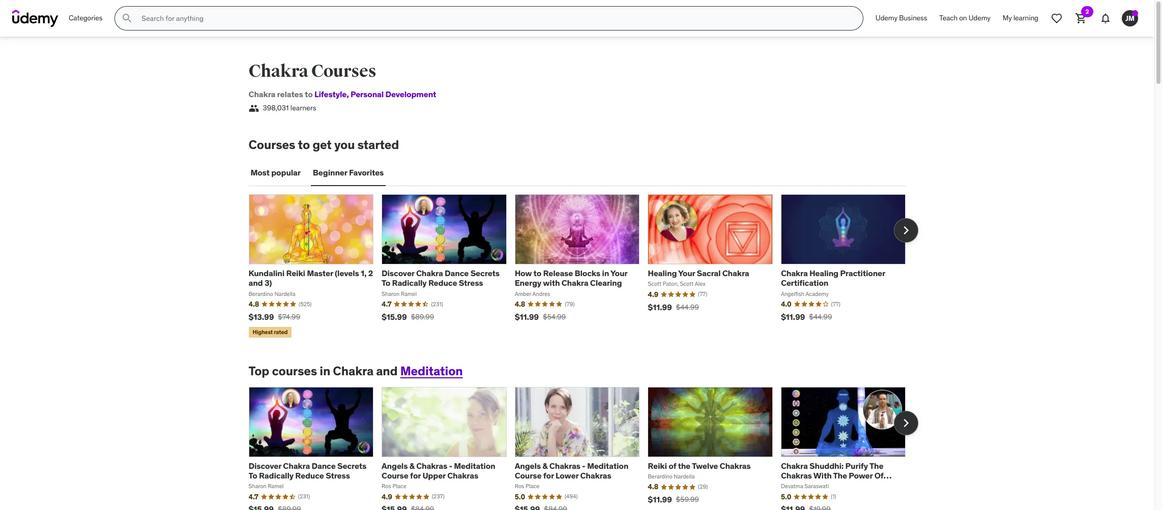 Task type: vqa. For each thing, say whether or not it's contained in the screenshot.
to inside How to Release Blocks in Your Energy with Chakra Clearing
yes



Task type: describe. For each thing, give the bounding box(es) containing it.
1 horizontal spatial the
[[870, 461, 884, 471]]

398,031
[[263, 104, 289, 113]]

small image
[[249, 103, 259, 114]]

1 vertical spatial in
[[320, 363, 330, 379]]

angels & chakras - meditation course for upper chakras link
[[382, 461, 496, 481]]

discover for the rightmost discover chakra dance secrets to radically reduce stress link
[[382, 268, 415, 279]]

of
[[875, 471, 884, 481]]

dance for the rightmost discover chakra dance secrets to radically reduce stress link
[[445, 268, 469, 279]]

beginner favorites
[[313, 168, 384, 178]]

angels & chakras - meditation course for upper chakras
[[382, 461, 496, 481]]

udemy business link
[[870, 6, 934, 31]]

beginner
[[313, 168, 347, 178]]

2 udemy from the left
[[969, 13, 991, 23]]

top
[[249, 363, 269, 379]]

jm
[[1126, 14, 1135, 23]]

1 horizontal spatial 2
[[1086, 8, 1090, 15]]

practitioner
[[841, 268, 886, 279]]

angels & chakras -  meditation course for lower chakras link
[[515, 461, 629, 481]]

1 horizontal spatial and
[[376, 363, 398, 379]]

twelve
[[692, 461, 718, 471]]

2 link
[[1069, 6, 1094, 31]]

0 vertical spatial reduce
[[429, 278, 457, 288]]

how to release blocks in your energy with chakra clearing
[[515, 268, 628, 288]]

0 horizontal spatial the
[[834, 471, 848, 481]]

most popular
[[251, 168, 301, 178]]

course for angels & chakras -  meditation course for lower chakras
[[515, 471, 542, 481]]

most
[[251, 168, 270, 178]]

to for courses
[[298, 137, 310, 153]]

Search for anything text field
[[140, 10, 851, 27]]

meditation link
[[400, 363, 463, 379]]

1 vertical spatial discover chakra dance secrets to radically reduce stress
[[249, 461, 367, 481]]

to for bottommost discover chakra dance secrets to radically reduce stress link
[[249, 471, 257, 481]]

- for lower
[[582, 461, 586, 471]]

& for upper
[[410, 461, 415, 471]]

teach on udemy
[[940, 13, 991, 23]]

categories button
[[63, 6, 109, 31]]

my
[[1003, 13, 1012, 23]]

most popular button
[[249, 161, 303, 185]]

3)
[[265, 278, 272, 288]]

courses
[[272, 363, 317, 379]]

2 your from the left
[[679, 268, 695, 279]]

meditation for angels & chakras - meditation course for upper chakras
[[454, 461, 496, 471]]

release
[[543, 268, 573, 279]]

chakra healing practitioner certification link
[[781, 268, 886, 288]]

favorites
[[349, 168, 384, 178]]

- for upper
[[449, 461, 453, 471]]

how to release blocks in your energy with chakra clearing link
[[515, 268, 628, 288]]

sound
[[781, 481, 806, 491]]

1 horizontal spatial courses
[[311, 61, 376, 82]]

development
[[386, 89, 436, 99]]

personal
[[351, 89, 384, 99]]

stress for the rightmost discover chakra dance secrets to radically reduce stress link
[[459, 278, 483, 288]]

2 inside kundalini reiki master (levels 1, 2 and 3)
[[368, 268, 373, 279]]

meditation for angels & chakras -  meditation course for lower chakras
[[587, 461, 629, 471]]

how
[[515, 268, 532, 279]]

teach
[[940, 13, 958, 23]]

healing inside 'chakra healing practitioner certification'
[[810, 268, 839, 279]]

& for lower
[[543, 461, 548, 471]]

power
[[849, 471, 873, 481]]

stress for bottommost discover chakra dance secrets to radically reduce stress link
[[326, 471, 350, 481]]

1 horizontal spatial discover chakra dance secrets to radically reduce stress link
[[382, 268, 500, 288]]

chakra shuddhi: purify the chakras with the power of sound
[[781, 461, 884, 491]]

1 horizontal spatial reiki
[[648, 461, 667, 471]]

the
[[678, 461, 691, 471]]

for for lower
[[543, 471, 554, 481]]

notifications image
[[1100, 12, 1112, 24]]

purify
[[846, 461, 868, 471]]

shopping cart with 2 items image
[[1076, 12, 1088, 24]]

kundalini
[[249, 268, 285, 279]]

angels for angels & chakras - meditation course for upper chakras
[[382, 461, 408, 471]]

0 horizontal spatial secrets
[[338, 461, 367, 471]]

learners
[[291, 104, 316, 113]]

398,031 learners
[[263, 104, 316, 113]]

started
[[358, 137, 399, 153]]

reiki of the twelve chakras
[[648, 461, 751, 471]]

courses to get you started
[[249, 137, 399, 153]]

1 vertical spatial discover chakra dance secrets to radically reduce stress link
[[249, 461, 367, 481]]

next image for chakra healing practitioner certification
[[898, 223, 914, 239]]

radically for the rightmost discover chakra dance secrets to radically reduce stress link
[[392, 278, 427, 288]]

chakra courses
[[249, 61, 376, 82]]

healing your sacral chakra link
[[648, 268, 750, 279]]

relates
[[277, 89, 303, 99]]

with
[[814, 471, 832, 481]]

categories
[[69, 13, 102, 23]]

my learning link
[[997, 6, 1045, 31]]

teach on udemy link
[[934, 6, 997, 31]]

1 udemy from the left
[[876, 13, 898, 23]]



Task type: locate. For each thing, give the bounding box(es) containing it.
reiki inside kundalini reiki master (levels 1, 2 and 3)
[[286, 268, 305, 279]]

0 horizontal spatial and
[[249, 278, 263, 288]]

course for angels & chakras - meditation course for upper chakras
[[382, 471, 409, 481]]

angels for angels & chakras -  meditation course for lower chakras
[[515, 461, 541, 471]]

top courses in chakra and meditation
[[249, 363, 463, 379]]

0 vertical spatial secrets
[[471, 268, 500, 279]]

- right upper
[[449, 461, 453, 471]]

reiki left of
[[648, 461, 667, 471]]

& left upper
[[410, 461, 415, 471]]

healing left sacral
[[648, 268, 677, 279]]

- inside 'angels & chakras -  meditation course for lower chakras'
[[582, 461, 586, 471]]

udemy right on
[[969, 13, 991, 23]]

in right courses
[[320, 363, 330, 379]]

chakra inside how to release blocks in your energy with chakra clearing
[[562, 278, 589, 288]]

to inside how to release blocks in your energy with chakra clearing
[[534, 268, 542, 279]]

to up learners
[[305, 89, 313, 99]]

2 - from the left
[[582, 461, 586, 471]]

dance
[[445, 268, 469, 279], [312, 461, 336, 471]]

2 healing from the left
[[810, 268, 839, 279]]

1 horizontal spatial healing
[[810, 268, 839, 279]]

discover
[[382, 268, 415, 279], [249, 461, 282, 471]]

0 vertical spatial and
[[249, 278, 263, 288]]

1 horizontal spatial radically
[[392, 278, 427, 288]]

1 carousel element from the top
[[249, 194, 919, 340]]

reiki of the twelve chakras link
[[648, 461, 751, 471]]

secrets
[[471, 268, 500, 279], [338, 461, 367, 471]]

jm link
[[1118, 6, 1143, 31]]

1 horizontal spatial stress
[[459, 278, 483, 288]]

0 horizontal spatial reduce
[[295, 471, 324, 481]]

learning
[[1014, 13, 1039, 23]]

1 vertical spatial reduce
[[295, 471, 324, 481]]

1 horizontal spatial reduce
[[429, 278, 457, 288]]

wishlist image
[[1051, 12, 1063, 24]]

beginner favorites button
[[311, 161, 386, 185]]

to for how
[[534, 268, 542, 279]]

1 vertical spatial reiki
[[648, 461, 667, 471]]

1 horizontal spatial discover chakra dance secrets to radically reduce stress
[[382, 268, 500, 288]]

chakras
[[417, 461, 448, 471], [550, 461, 581, 471], [720, 461, 751, 471], [448, 471, 479, 481], [581, 471, 612, 481], [781, 471, 812, 481]]

next image
[[898, 223, 914, 239], [898, 415, 914, 432]]

meditation inside angels & chakras - meditation course for upper chakras
[[454, 461, 496, 471]]

0 horizontal spatial 2
[[368, 268, 373, 279]]

0 vertical spatial discover chakra dance secrets to radically reduce stress
[[382, 268, 500, 288]]

1 vertical spatial courses
[[249, 137, 295, 153]]

1 horizontal spatial -
[[582, 461, 586, 471]]

for inside angels & chakras - meditation course for upper chakras
[[410, 471, 421, 481]]

lower
[[556, 471, 579, 481]]

2 carousel element from the top
[[249, 387, 919, 511]]

0 horizontal spatial &
[[410, 461, 415, 471]]

0 vertical spatial discover chakra dance secrets to radically reduce stress link
[[382, 268, 500, 288]]

1 angels from the left
[[382, 461, 408, 471]]

0 horizontal spatial discover chakra dance secrets to radically reduce stress
[[249, 461, 367, 481]]

healing left practitioner in the bottom of the page
[[810, 268, 839, 279]]

reiki left master
[[286, 268, 305, 279]]

2 right 1,
[[368, 268, 373, 279]]

chakra healing practitioner certification
[[781, 268, 886, 288]]

your right blocks
[[611, 268, 628, 279]]

1 - from the left
[[449, 461, 453, 471]]

you
[[334, 137, 355, 153]]

angels inside 'angels & chakras -  meditation course for lower chakras'
[[515, 461, 541, 471]]

chakra inside the chakra shuddhi: purify the chakras with the power of sound
[[781, 461, 808, 471]]

0 vertical spatial stress
[[459, 278, 483, 288]]

of
[[669, 461, 677, 471]]

course left lower
[[515, 471, 542, 481]]

chakras inside the chakra shuddhi: purify the chakras with the power of sound
[[781, 471, 812, 481]]

2
[[1086, 8, 1090, 15], [368, 268, 373, 279]]

certification
[[781, 278, 829, 288]]

your left sacral
[[679, 268, 695, 279]]

0 vertical spatial courses
[[311, 61, 376, 82]]

& left lower
[[543, 461, 548, 471]]

0 vertical spatial radically
[[392, 278, 427, 288]]

udemy
[[876, 13, 898, 23], [969, 13, 991, 23]]

1 your from the left
[[611, 268, 628, 279]]

(levels
[[335, 268, 359, 279]]

to left get
[[298, 137, 310, 153]]

to right how
[[534, 268, 542, 279]]

shuddhi:
[[810, 461, 844, 471]]

dance for bottommost discover chakra dance secrets to radically reduce stress link
[[312, 461, 336, 471]]

udemy left 'business'
[[876, 13, 898, 23]]

0 vertical spatial next image
[[898, 223, 914, 239]]

angels inside angels & chakras - meditation course for upper chakras
[[382, 461, 408, 471]]

meditation inside 'angels & chakras -  meditation course for lower chakras'
[[587, 461, 629, 471]]

courses up 'chakra relates to lifestyle personal development'
[[311, 61, 376, 82]]

the right with
[[834, 471, 848, 481]]

1 horizontal spatial udemy
[[969, 13, 991, 23]]

& inside angels & chakras - meditation course for upper chakras
[[410, 461, 415, 471]]

course inside angels & chakras - meditation course for upper chakras
[[382, 471, 409, 481]]

1 horizontal spatial course
[[515, 471, 542, 481]]

and left 3) in the left bottom of the page
[[249, 278, 263, 288]]

1 horizontal spatial angels
[[515, 461, 541, 471]]

- inside angels & chakras - meditation course for upper chakras
[[449, 461, 453, 471]]

course left upper
[[382, 471, 409, 481]]

0 horizontal spatial in
[[320, 363, 330, 379]]

kundalini reiki master (levels 1, 2 and 3)
[[249, 268, 373, 288]]

2 for from the left
[[543, 471, 554, 481]]

2 & from the left
[[543, 461, 548, 471]]

1 horizontal spatial discover
[[382, 268, 415, 279]]

healing your sacral chakra
[[648, 268, 750, 279]]

in inside how to release blocks in your energy with chakra clearing
[[602, 268, 609, 279]]

and
[[249, 278, 263, 288], [376, 363, 398, 379]]

for left upper
[[410, 471, 421, 481]]

1 next image from the top
[[898, 223, 914, 239]]

the
[[870, 461, 884, 471], [834, 471, 848, 481]]

sacral
[[697, 268, 721, 279]]

1 vertical spatial to
[[249, 471, 257, 481]]

carousel element containing discover chakra dance secrets to radically reduce stress
[[249, 387, 919, 511]]

1 vertical spatial stress
[[326, 471, 350, 481]]

1 for from the left
[[410, 471, 421, 481]]

1 healing from the left
[[648, 268, 677, 279]]

2 next image from the top
[[898, 415, 914, 432]]

1 vertical spatial to
[[298, 137, 310, 153]]

0 vertical spatial dance
[[445, 268, 469, 279]]

kundalini reiki master (levels 1, 2 and 3) link
[[249, 268, 373, 288]]

for for upper
[[410, 471, 421, 481]]

reduce
[[429, 278, 457, 288], [295, 471, 324, 481]]

healing
[[648, 268, 677, 279], [810, 268, 839, 279]]

0 horizontal spatial angels
[[382, 461, 408, 471]]

to
[[305, 89, 313, 99], [298, 137, 310, 153], [534, 268, 542, 279]]

and left meditation link
[[376, 363, 398, 379]]

course inside 'angels & chakras -  meditation course for lower chakras'
[[515, 471, 542, 481]]

popular
[[271, 168, 301, 178]]

discover for bottommost discover chakra dance secrets to radically reduce stress link
[[249, 461, 282, 471]]

and inside kundalini reiki master (levels 1, 2 and 3)
[[249, 278, 263, 288]]

0 vertical spatial discover
[[382, 268, 415, 279]]

0 vertical spatial in
[[602, 268, 609, 279]]

1 vertical spatial and
[[376, 363, 398, 379]]

meditation
[[400, 363, 463, 379], [454, 461, 496, 471], [587, 461, 629, 471]]

chakra relates to lifestyle personal development
[[249, 89, 436, 99]]

courses up most popular
[[249, 137, 295, 153]]

0 horizontal spatial stress
[[326, 471, 350, 481]]

0 vertical spatial carousel element
[[249, 194, 919, 340]]

udemy business
[[876, 13, 928, 23]]

0 horizontal spatial to
[[249, 471, 257, 481]]

0 horizontal spatial your
[[611, 268, 628, 279]]

1 horizontal spatial in
[[602, 268, 609, 279]]

1 horizontal spatial for
[[543, 471, 554, 481]]

1 vertical spatial radically
[[259, 471, 294, 481]]

get
[[313, 137, 332, 153]]

radically for bottommost discover chakra dance secrets to radically reduce stress link
[[259, 471, 294, 481]]

you have alerts image
[[1133, 10, 1139, 16]]

business
[[900, 13, 928, 23]]

0 horizontal spatial healing
[[648, 268, 677, 279]]

angels & chakras -  meditation course for lower chakras
[[515, 461, 629, 481]]

1 horizontal spatial secrets
[[471, 268, 500, 279]]

in right blocks
[[602, 268, 609, 279]]

0 horizontal spatial udemy
[[876, 13, 898, 23]]

2 angels from the left
[[515, 461, 541, 471]]

next image for chakra shuddhi: purify the chakras with the power of sound
[[898, 415, 914, 432]]

1 horizontal spatial to
[[382, 278, 391, 288]]

1 vertical spatial secrets
[[338, 461, 367, 471]]

your inside how to release blocks in your energy with chakra clearing
[[611, 268, 628, 279]]

1 vertical spatial discover
[[249, 461, 282, 471]]

personal development link
[[347, 89, 436, 99]]

2 left the 'notifications' icon
[[1086, 8, 1090, 15]]

1 horizontal spatial your
[[679, 268, 695, 279]]

1 course from the left
[[382, 471, 409, 481]]

2 vertical spatial to
[[534, 268, 542, 279]]

0 horizontal spatial course
[[382, 471, 409, 481]]

courses
[[311, 61, 376, 82], [249, 137, 295, 153]]

0 horizontal spatial courses
[[249, 137, 295, 153]]

0 vertical spatial to
[[305, 89, 313, 99]]

1 & from the left
[[410, 461, 415, 471]]

discover chakra dance secrets to radically reduce stress link
[[382, 268, 500, 288], [249, 461, 367, 481]]

0 horizontal spatial discover
[[249, 461, 282, 471]]

my learning
[[1003, 13, 1039, 23]]

blocks
[[575, 268, 601, 279]]

on
[[960, 13, 967, 23]]

angels left lower
[[515, 461, 541, 471]]

0 horizontal spatial -
[[449, 461, 453, 471]]

chakra
[[249, 61, 308, 82], [249, 89, 276, 99], [416, 268, 443, 279], [723, 268, 750, 279], [781, 268, 808, 279], [562, 278, 589, 288], [333, 363, 374, 379], [283, 461, 310, 471], [781, 461, 808, 471]]

for left lower
[[543, 471, 554, 481]]

to for the rightmost discover chakra dance secrets to radically reduce stress link
[[382, 278, 391, 288]]

the right the purify
[[870, 461, 884, 471]]

0 horizontal spatial discover chakra dance secrets to radically reduce stress link
[[249, 461, 367, 481]]

lifestyle link
[[315, 89, 347, 99]]

radically
[[392, 278, 427, 288], [259, 471, 294, 481]]

0 vertical spatial reiki
[[286, 268, 305, 279]]

course
[[382, 471, 409, 481], [515, 471, 542, 481]]

0 horizontal spatial dance
[[312, 461, 336, 471]]

energy
[[515, 278, 542, 288]]

master
[[307, 268, 333, 279]]

1 vertical spatial carousel element
[[249, 387, 919, 511]]

lifestyle
[[315, 89, 347, 99]]

0 horizontal spatial radically
[[259, 471, 294, 481]]

with
[[543, 278, 560, 288]]

angels
[[382, 461, 408, 471], [515, 461, 541, 471]]

1 horizontal spatial dance
[[445, 268, 469, 279]]

udemy image
[[12, 10, 59, 27]]

chakra inside 'chakra healing practitioner certification'
[[781, 268, 808, 279]]

chakra shuddhi: purify the chakras with the power of sound link
[[781, 461, 892, 491]]

upper
[[423, 471, 446, 481]]

0 vertical spatial 2
[[1086, 8, 1090, 15]]

carousel element
[[249, 194, 919, 340], [249, 387, 919, 511]]

1,
[[361, 268, 367, 279]]

1 vertical spatial 2
[[368, 268, 373, 279]]

1 horizontal spatial &
[[543, 461, 548, 471]]

angels left upper
[[382, 461, 408, 471]]

1 vertical spatial dance
[[312, 461, 336, 471]]

to
[[382, 278, 391, 288], [249, 471, 257, 481]]

carousel element containing kundalini reiki master (levels 1, 2 and 3)
[[249, 194, 919, 340]]

0 horizontal spatial for
[[410, 471, 421, 481]]

& inside 'angels & chakras -  meditation course for lower chakras'
[[543, 461, 548, 471]]

stress
[[459, 278, 483, 288], [326, 471, 350, 481]]

1 vertical spatial next image
[[898, 415, 914, 432]]

- right lower
[[582, 461, 586, 471]]

reiki
[[286, 268, 305, 279], [648, 461, 667, 471]]

in
[[602, 268, 609, 279], [320, 363, 330, 379]]

2 course from the left
[[515, 471, 542, 481]]

0 horizontal spatial reiki
[[286, 268, 305, 279]]

submit search image
[[121, 12, 134, 24]]

0 vertical spatial to
[[382, 278, 391, 288]]

clearing
[[590, 278, 622, 288]]

for inside 'angels & chakras -  meditation course for lower chakras'
[[543, 471, 554, 481]]

your
[[611, 268, 628, 279], [679, 268, 695, 279]]



